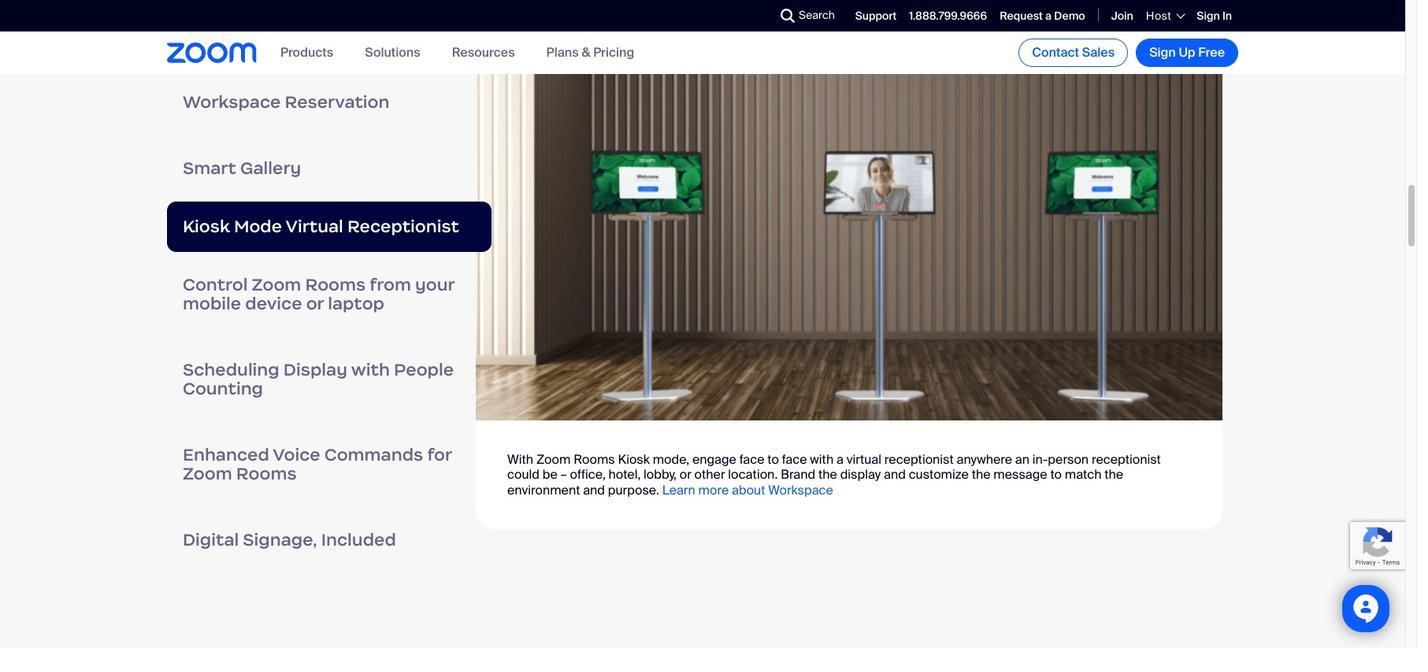 Task type: describe. For each thing, give the bounding box(es) containing it.
message
[[994, 467, 1047, 483]]

office,
[[570, 467, 606, 483]]

mobile
[[183, 293, 241, 314]]

people
[[394, 359, 454, 381]]

location.
[[728, 467, 778, 483]]

be
[[543, 467, 558, 483]]

learn
[[662, 482, 695, 498]]

signage,
[[243, 529, 317, 551]]

or inside control zoom rooms from your mobile device or laptop
[[306, 293, 324, 314]]

pricing
[[593, 44, 634, 61]]

with inside 'scheduling display with people counting'
[[351, 359, 390, 381]]

1 horizontal spatial to
[[1050, 467, 1062, 483]]

person
[[1048, 451, 1089, 468]]

join
[[1111, 9, 1133, 23]]

digital
[[183, 529, 239, 551]]

host
[[1146, 9, 1172, 23]]

control zoom rooms from your mobile device or laptop
[[183, 274, 455, 314]]

lobby,
[[644, 467, 677, 483]]

more
[[698, 482, 729, 498]]

kiosk inside button
[[183, 216, 230, 237]]

0 horizontal spatial to
[[768, 451, 779, 468]]

control
[[183, 274, 248, 296]]

from
[[370, 274, 411, 296]]

enhanced
[[183, 444, 269, 466]]

zoom inside the enhanced voice commands for zoom rooms
[[183, 463, 232, 485]]

resources
[[452, 44, 515, 61]]

sign in
[[1197, 9, 1232, 23]]

sign for sign up free
[[1149, 44, 1176, 61]]

rooms for kiosk
[[574, 451, 615, 468]]

smart
[[183, 158, 236, 179]]

search image
[[781, 9, 795, 23]]

hotel,
[[609, 467, 641, 483]]

director
[[276, 25, 347, 47]]

request
[[1000, 9, 1043, 23]]

workspace inside card label 'element'
[[768, 482, 833, 498]]

&
[[582, 44, 590, 61]]

1 face from the left
[[739, 451, 765, 468]]

kiosk mode virtual receptionist group
[[476, 47, 1223, 529]]

card label element
[[476, 47, 1223, 529]]

display
[[283, 359, 347, 381]]

smart gallery
[[183, 158, 301, 179]]

counting
[[183, 378, 263, 399]]

products button
[[280, 44, 333, 61]]

join link
[[1111, 9, 1133, 23]]

rooms inside the enhanced voice commands for zoom rooms
[[236, 463, 297, 485]]

scheduling display with people counting
[[183, 359, 454, 399]]

plans & pricing
[[546, 44, 634, 61]]

smart gallery button
[[167, 136, 492, 202]]

with inside with zoom rooms kiosk mode, engage face to face with a virtual receptionist anywhere an in-person receptionist could be – office, hotel, lobby, or other location. brand the display and customize the message to match the environment and purpose.
[[810, 451, 834, 468]]

workspace reservation
[[183, 91, 390, 113]]

contact sales
[[1032, 44, 1115, 61]]

control zoom rooms from your mobile device or laptop button
[[167, 252, 492, 337]]

device
[[245, 293, 302, 314]]

2 the from the left
[[972, 467, 991, 483]]

in
[[1222, 9, 1232, 23]]

voice
[[273, 444, 320, 466]]

receptionist
[[347, 216, 459, 237]]

sign for sign in
[[1197, 9, 1220, 23]]

other
[[694, 467, 725, 483]]

3 the from the left
[[1105, 467, 1123, 483]]

environment
[[507, 482, 580, 498]]

request a demo link
[[1000, 9, 1085, 23]]

support
[[855, 9, 897, 23]]

workspace inside workspace reservation button
[[183, 91, 281, 113]]

free
[[1198, 44, 1225, 61]]

scheduling display with people counting button
[[167, 337, 492, 422]]

gallery
[[240, 158, 301, 179]]

plans
[[546, 44, 579, 61]]

for
[[427, 444, 452, 466]]

digital signage, included
[[183, 529, 396, 551]]

sign in link
[[1197, 9, 1232, 23]]

kiosk mode virtual receptionist button
[[167, 202, 492, 252]]

kiosk inside with zoom rooms kiosk mode, engage face to face with a virtual receptionist anywhere an in-person receptionist could be – office, hotel, lobby, or other location. brand the display and customize the message to match the environment and purpose.
[[618, 451, 650, 468]]

1 receptionist from the left
[[884, 451, 954, 468]]



Task type: locate. For each thing, give the bounding box(es) containing it.
1 horizontal spatial sign
[[1197, 9, 1220, 23]]

a inside with zoom rooms kiosk mode, engage face to face with a virtual receptionist anywhere an in-person receptionist could be – office, hotel, lobby, or other location. brand the display and customize the message to match the environment and purpose.
[[837, 451, 844, 468]]

your
[[415, 274, 455, 296]]

reservation
[[285, 91, 390, 113]]

2 horizontal spatial zoom
[[536, 451, 571, 468]]

1 horizontal spatial and
[[884, 467, 906, 483]]

1 horizontal spatial or
[[680, 467, 691, 483]]

0 vertical spatial or
[[306, 293, 324, 314]]

None search field
[[723, 3, 785, 28]]

display
[[840, 467, 881, 483]]

1 horizontal spatial kiosk
[[618, 451, 650, 468]]

0 horizontal spatial rooms
[[236, 463, 297, 485]]

commands
[[324, 444, 423, 466]]

digital signage, included button
[[167, 507, 492, 574]]

scheduling
[[183, 359, 279, 381]]

the right brand
[[818, 467, 837, 483]]

mode
[[234, 216, 282, 237]]

face
[[739, 451, 765, 468], [782, 451, 807, 468]]

workspace
[[183, 91, 281, 113], [768, 482, 833, 498]]

sales
[[1082, 44, 1115, 61]]

kiosk up purpose. on the bottom left
[[618, 451, 650, 468]]

host button
[[1146, 9, 1184, 23]]

1 vertical spatial with
[[810, 451, 834, 468]]

receptionist right virtual
[[884, 451, 954, 468]]

rooms left 'from'
[[305, 274, 366, 296]]

with left "people"
[[351, 359, 390, 381]]

engage
[[692, 451, 736, 468]]

plans & pricing link
[[546, 44, 634, 61]]

1 horizontal spatial face
[[782, 451, 807, 468]]

rooms inside with zoom rooms kiosk mode, engage face to face with a virtual receptionist anywhere an in-person receptionist could be – office, hotel, lobby, or other location. brand the display and customize the message to match the environment and purpose.
[[574, 451, 615, 468]]

tab list
[[167, 3, 492, 574]]

zoom for control
[[252, 274, 301, 296]]

sign up free link
[[1136, 39, 1238, 67]]

workspace right about
[[768, 482, 833, 498]]

1.888.799.9666
[[909, 9, 987, 23]]

rooms inside control zoom rooms from your mobile device or laptop
[[305, 274, 366, 296]]

solutions
[[365, 44, 420, 61]]

1 horizontal spatial receptionist
[[1092, 451, 1161, 468]]

zoom down mode
[[252, 274, 301, 296]]

0 horizontal spatial kiosk
[[183, 216, 230, 237]]

with
[[351, 359, 390, 381], [810, 451, 834, 468]]

rooms right –
[[574, 451, 615, 468]]

contact
[[1032, 44, 1079, 61]]

request a demo
[[1000, 9, 1085, 23]]

1 the from the left
[[818, 467, 837, 483]]

or left other
[[680, 467, 691, 483]]

the right match
[[1105, 467, 1123, 483]]

the left message
[[972, 467, 991, 483]]

0 horizontal spatial the
[[818, 467, 837, 483]]

laptop
[[328, 293, 384, 314]]

solutions button
[[365, 44, 420, 61]]

or left laptop
[[306, 293, 324, 314]]

up
[[1179, 44, 1195, 61]]

to right the in-
[[1050, 467, 1062, 483]]

0 vertical spatial kiosk
[[183, 216, 230, 237]]

kiosk left mode
[[183, 216, 230, 237]]

0 vertical spatial with
[[351, 359, 390, 381]]

workspace down zoom logo
[[183, 91, 281, 113]]

sign up free
[[1149, 44, 1225, 61]]

virtual
[[286, 216, 343, 237]]

zoom logo image
[[167, 43, 257, 63]]

purpose.
[[608, 482, 659, 498]]

learn more about workspace
[[662, 482, 833, 498]]

rooms for from
[[305, 274, 366, 296]]

1 horizontal spatial zoom
[[252, 274, 301, 296]]

intelligent director
[[183, 25, 347, 47]]

match
[[1065, 467, 1102, 483]]

1 horizontal spatial workspace
[[768, 482, 833, 498]]

–
[[561, 467, 567, 483]]

1 horizontal spatial rooms
[[305, 274, 366, 296]]

0 horizontal spatial with
[[351, 359, 390, 381]]

resources button
[[452, 44, 515, 61]]

face right location.
[[782, 451, 807, 468]]

with
[[507, 451, 533, 468]]

in-
[[1033, 451, 1048, 468]]

support link
[[855, 9, 897, 23]]

zoom for with
[[536, 451, 571, 468]]

search
[[799, 8, 835, 22]]

the
[[818, 467, 837, 483], [972, 467, 991, 483], [1105, 467, 1123, 483]]

with zoom rooms kiosk mode, engage face to face with a virtual receptionist anywhere an in-person receptionist could be – office, hotel, lobby, or other location. brand the display and customize the message to match the environment and purpose.
[[507, 451, 1161, 498]]

1 vertical spatial a
[[837, 451, 844, 468]]

customize
[[909, 467, 969, 483]]

0 horizontal spatial workspace
[[183, 91, 281, 113]]

intelligent director button
[[167, 3, 492, 69]]

sign left in
[[1197, 9, 1220, 23]]

sign
[[1197, 9, 1220, 23], [1149, 44, 1176, 61]]

enhanced voice commands for zoom rooms button
[[167, 422, 492, 507]]

0 horizontal spatial zoom
[[183, 463, 232, 485]]

learn more about workspace link
[[662, 482, 833, 498]]

tab list containing intelligent director
[[167, 3, 492, 574]]

and right –
[[583, 482, 605, 498]]

2 face from the left
[[782, 451, 807, 468]]

2 receptionist from the left
[[1092, 451, 1161, 468]]

1 vertical spatial or
[[680, 467, 691, 483]]

demo
[[1054, 9, 1085, 23]]

contact sales link
[[1019, 39, 1128, 67]]

2 horizontal spatial the
[[1105, 467, 1123, 483]]

zoom up digital
[[183, 463, 232, 485]]

to
[[768, 451, 779, 468], [1050, 467, 1062, 483]]

intelligent
[[183, 25, 272, 47]]

mode,
[[653, 451, 689, 468]]

or inside with zoom rooms kiosk mode, engage face to face with a virtual receptionist anywhere an in-person receptionist could be – office, hotel, lobby, or other location. brand the display and customize the message to match the environment and purpose.
[[680, 467, 691, 483]]

tabbed carousel element
[[167, 3, 1238, 574]]

0 vertical spatial sign
[[1197, 9, 1220, 23]]

with left display
[[810, 451, 834, 468]]

or
[[306, 293, 324, 314], [680, 467, 691, 483]]

an
[[1015, 451, 1030, 468]]

zoom
[[252, 274, 301, 296], [536, 451, 571, 468], [183, 463, 232, 485]]

and
[[884, 467, 906, 483], [583, 482, 605, 498]]

anywhere
[[957, 451, 1012, 468]]

a left virtual
[[837, 451, 844, 468]]

zoom inside with zoom rooms kiosk mode, engage face to face with a virtual receptionist anywhere an in-person receptionist could be – office, hotel, lobby, or other location. brand the display and customize the message to match the environment and purpose.
[[536, 451, 571, 468]]

0 horizontal spatial sign
[[1149, 44, 1176, 61]]

three standing kiosks with ipads image
[[476, 47, 1223, 421]]

rooms
[[305, 274, 366, 296], [574, 451, 615, 468], [236, 463, 297, 485]]

kiosk
[[183, 216, 230, 237], [618, 451, 650, 468]]

receptionist right person
[[1092, 451, 1161, 468]]

1 vertical spatial kiosk
[[618, 451, 650, 468]]

kiosk mode virtual receptionist
[[183, 216, 459, 237]]

0 vertical spatial a
[[1045, 9, 1052, 23]]

1 horizontal spatial the
[[972, 467, 991, 483]]

1 vertical spatial sign
[[1149, 44, 1176, 61]]

1 horizontal spatial with
[[810, 451, 834, 468]]

and right display
[[884, 467, 906, 483]]

enhanced voice commands for zoom rooms
[[183, 444, 452, 485]]

0 horizontal spatial receptionist
[[884, 451, 954, 468]]

could
[[507, 467, 540, 483]]

sign left up
[[1149, 44, 1176, 61]]

1 horizontal spatial a
[[1045, 9, 1052, 23]]

0 horizontal spatial or
[[306, 293, 324, 314]]

1 vertical spatial workspace
[[768, 482, 833, 498]]

face up about
[[739, 451, 765, 468]]

0 horizontal spatial and
[[583, 482, 605, 498]]

products
[[280, 44, 333, 61]]

0 horizontal spatial face
[[739, 451, 765, 468]]

rooms up signage,
[[236, 463, 297, 485]]

to left brand
[[768, 451, 779, 468]]

workspace reservation button
[[167, 69, 492, 136]]

1.888.799.9666 link
[[909, 9, 987, 23]]

included
[[321, 529, 396, 551]]

a
[[1045, 9, 1052, 23], [837, 451, 844, 468]]

2 horizontal spatial rooms
[[574, 451, 615, 468]]

virtual
[[847, 451, 881, 468]]

search image
[[781, 9, 795, 23]]

0 horizontal spatial a
[[837, 451, 844, 468]]

brand
[[781, 467, 815, 483]]

a left demo
[[1045, 9, 1052, 23]]

receptionist
[[884, 451, 954, 468], [1092, 451, 1161, 468]]

zoom up the environment
[[536, 451, 571, 468]]

0 vertical spatial workspace
[[183, 91, 281, 113]]

zoom inside control zoom rooms from your mobile device or laptop
[[252, 274, 301, 296]]

about
[[732, 482, 765, 498]]



Task type: vqa. For each thing, say whether or not it's contained in the screenshot.
or in the With Zoom Rooms Kiosk mode, engage face to face with a virtual receptionist anywhere an in-person receptionist could be – office, hotel, lobby, or other location. Brand the display and customize the message to match the environment and purpose.
yes



